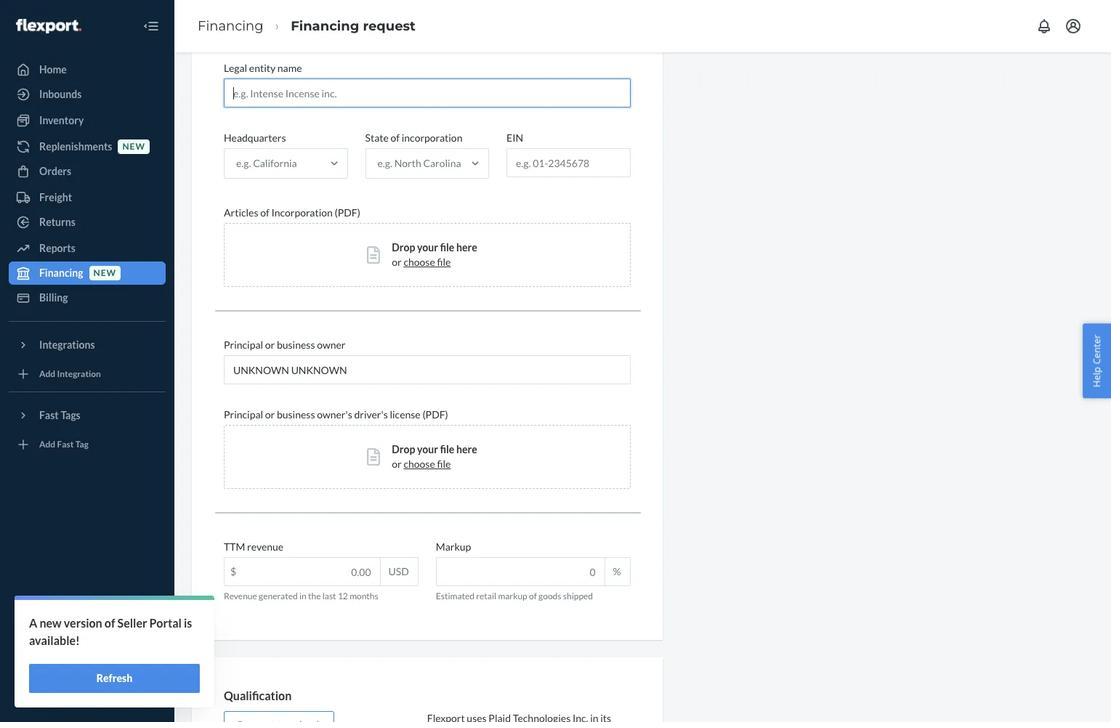 Task type: locate. For each thing, give the bounding box(es) containing it.
fast inside add fast tag link
[[57, 440, 74, 450]]

1 horizontal spatial help
[[1091, 367, 1104, 388]]

0 horizontal spatial financing
[[39, 267, 83, 279]]

financing up name
[[291, 18, 359, 34]]

0 horizontal spatial new
[[40, 617, 62, 630]]

0 vertical spatial your
[[417, 241, 438, 254]]

business for owner
[[277, 339, 315, 351]]

file alt image
[[367, 247, 381, 264]]

1 vertical spatial help center
[[39, 662, 94, 675]]

business left the owner
[[277, 339, 315, 351]]

2 here from the top
[[457, 444, 478, 456]]

your right file alt image
[[417, 241, 438, 254]]

financing for financing request
[[291, 18, 359, 34]]

choose right file alt icon
[[404, 458, 435, 471]]

0 vertical spatial here
[[457, 241, 478, 254]]

1 horizontal spatial financing
[[198, 18, 264, 34]]

1 vertical spatial choose
[[404, 458, 435, 471]]

0 vertical spatial help
[[1091, 367, 1104, 388]]

1 your from the top
[[417, 241, 438, 254]]

2 vertical spatial new
[[40, 617, 62, 630]]

portal
[[149, 617, 182, 630]]

new right a in the bottom left of the page
[[40, 617, 62, 630]]

drop right file alt image
[[392, 241, 415, 254]]

0 horizontal spatial help center
[[39, 662, 94, 675]]

e.g. left the 'north'
[[378, 157, 393, 169]]

e.g. down headquarters
[[236, 157, 251, 169]]

2 drop from the top
[[392, 444, 415, 456]]

revenue generated in the last 12 months
[[224, 591, 379, 602]]

close navigation image
[[143, 17, 160, 35]]

0 vertical spatial fast
[[39, 409, 59, 422]]

0 horizontal spatial (pdf)
[[335, 207, 361, 219]]

replenishments
[[39, 140, 112, 153]]

principal for principal or business owner
[[224, 339, 263, 351]]

or
[[392, 256, 402, 268], [265, 339, 275, 351], [265, 409, 275, 421], [392, 458, 402, 471]]

1 vertical spatial principal
[[224, 409, 263, 421]]

financing request link
[[291, 18, 416, 34]]

seller
[[118, 617, 147, 630]]

0 vertical spatial new
[[122, 141, 145, 152]]

0 vertical spatial principal
[[224, 339, 263, 351]]

drop your file here or choose file down license
[[392, 444, 478, 471]]

your down license
[[417, 444, 438, 456]]

integrations
[[39, 339, 95, 351]]

feedback
[[62, 687, 106, 700]]

ein
[[507, 132, 524, 144]]

file
[[440, 241, 455, 254], [437, 256, 451, 268], [440, 444, 455, 456], [437, 458, 451, 471]]

1 horizontal spatial center
[[1091, 335, 1104, 365]]

add down fast tags
[[39, 440, 55, 450]]

shipped
[[563, 591, 593, 602]]

e.g.
[[236, 157, 251, 169], [378, 157, 393, 169]]

e.g. north carolina
[[378, 157, 461, 169]]

1 vertical spatial center
[[63, 662, 94, 675]]

add integration
[[39, 369, 101, 380]]

of right the state
[[391, 132, 400, 144]]

1 vertical spatial your
[[417, 444, 438, 456]]

new
[[122, 141, 145, 152], [93, 268, 116, 279], [40, 617, 62, 630]]

add fast tag link
[[9, 433, 166, 457]]

help inside button
[[1091, 367, 1104, 388]]

inventory link
[[9, 109, 166, 132]]

of
[[391, 132, 400, 144], [260, 207, 270, 219], [529, 591, 537, 602], [105, 617, 115, 630]]

articles
[[224, 207, 259, 219]]

financing for financing link
[[198, 18, 264, 34]]

business for owner's
[[277, 409, 315, 421]]

2 principal from the top
[[224, 409, 263, 421]]

financing
[[198, 18, 264, 34], [291, 18, 359, 34], [39, 267, 83, 279]]

file alt image
[[367, 449, 381, 466]]

0 vertical spatial add
[[39, 369, 55, 380]]

support
[[71, 638, 108, 650]]

home link
[[9, 58, 166, 81]]

business
[[277, 339, 315, 351], [277, 409, 315, 421]]

drop your file here or choose file
[[392, 241, 478, 268], [392, 444, 478, 471]]

0.00 text field
[[225, 559, 380, 586]]

2 add from the top
[[39, 440, 55, 450]]

1 drop your file here or choose file from the top
[[392, 241, 478, 268]]

fast tags
[[39, 409, 81, 422]]

drop your file here or choose file right file alt image
[[392, 241, 478, 268]]

your
[[417, 241, 438, 254], [417, 444, 438, 456]]

months
[[350, 591, 379, 602]]

2 e.g. from the left
[[378, 157, 393, 169]]

drop right file alt icon
[[392, 444, 415, 456]]

1 vertical spatial drop
[[392, 444, 415, 456]]

2 horizontal spatial new
[[122, 141, 145, 152]]

add for add integration
[[39, 369, 55, 380]]

tags
[[61, 409, 81, 422]]

add
[[39, 369, 55, 380], [39, 440, 55, 450]]

0 horizontal spatial e.g.
[[236, 157, 251, 169]]

0 text field
[[437, 559, 605, 586]]

1 vertical spatial here
[[457, 444, 478, 456]]

2 business from the top
[[277, 409, 315, 421]]

state
[[365, 132, 389, 144]]

1 here from the top
[[457, 241, 478, 254]]

goods
[[539, 591, 562, 602]]

(pdf) right incorporation
[[335, 207, 361, 219]]

driver's
[[354, 409, 388, 421]]

%
[[613, 566, 621, 578]]

incorporation
[[272, 207, 333, 219]]

1 principal from the top
[[224, 339, 263, 351]]

1 vertical spatial business
[[277, 409, 315, 421]]

open notifications image
[[1036, 17, 1054, 35]]

drop for articles of incorporation (pdf)
[[392, 241, 415, 254]]

1 horizontal spatial new
[[93, 268, 116, 279]]

1 vertical spatial new
[[93, 268, 116, 279]]

1 horizontal spatial help center
[[1091, 335, 1104, 388]]

drop your file here or choose file for articles of incorporation (pdf)
[[392, 241, 478, 268]]

(pdf)
[[335, 207, 361, 219], [423, 409, 449, 421]]

2 drop your file here or choose file from the top
[[392, 444, 478, 471]]

help
[[1091, 367, 1104, 388], [39, 662, 61, 675]]

add fast tag
[[39, 440, 89, 450]]

choose right file alt image
[[404, 256, 435, 268]]

add integration link
[[9, 363, 166, 386]]

billing link
[[9, 287, 166, 310]]

0 vertical spatial (pdf)
[[335, 207, 361, 219]]

1 horizontal spatial (pdf)
[[423, 409, 449, 421]]

freight
[[39, 191, 72, 204]]

principal or business owner
[[224, 339, 346, 351]]

0 vertical spatial choose
[[404, 256, 435, 268]]

1 vertical spatial fast
[[57, 440, 74, 450]]

fast
[[39, 409, 59, 422], [57, 440, 74, 450]]

refresh
[[96, 673, 133, 685]]

choose
[[404, 256, 435, 268], [404, 458, 435, 471]]

0 vertical spatial business
[[277, 339, 315, 351]]

drop your file here or choose file for principal or business owner's driver's license (pdf)
[[392, 444, 478, 471]]

new up orders link
[[122, 141, 145, 152]]

0 vertical spatial center
[[1091, 335, 1104, 365]]

here
[[457, 241, 478, 254], [457, 444, 478, 456]]

headquarters
[[224, 132, 286, 144]]

2 horizontal spatial financing
[[291, 18, 359, 34]]

e.g. for e.g. north carolina
[[378, 157, 393, 169]]

revenue
[[224, 591, 257, 602]]

flexport logo image
[[16, 19, 81, 33]]

carolina
[[423, 157, 461, 169]]

new down reports link
[[93, 268, 116, 279]]

0 horizontal spatial center
[[63, 662, 94, 675]]

the
[[308, 591, 321, 602]]

fast left the tag
[[57, 440, 74, 450]]

estimated retail markup of goods shipped
[[436, 591, 593, 602]]

help center
[[1091, 335, 1104, 388], [39, 662, 94, 675]]

request
[[363, 18, 416, 34]]

financing down "reports"
[[39, 267, 83, 279]]

center
[[1091, 335, 1104, 365], [63, 662, 94, 675]]

markup
[[498, 591, 528, 602]]

1 vertical spatial (pdf)
[[423, 409, 449, 421]]

in
[[300, 591, 307, 602]]

1 vertical spatial drop your file here or choose file
[[392, 444, 478, 471]]

reports link
[[9, 237, 166, 260]]

1 drop from the top
[[392, 241, 415, 254]]

add left integration
[[39, 369, 55, 380]]

1 business from the top
[[277, 339, 315, 351]]

of left seller
[[105, 617, 115, 630]]

settings
[[39, 613, 76, 625]]

retail
[[476, 591, 497, 602]]

1 vertical spatial add
[[39, 440, 55, 450]]

1 choose from the top
[[404, 256, 435, 268]]

revenue
[[247, 541, 284, 553]]

talk to support
[[39, 638, 108, 650]]

billing
[[39, 292, 68, 304]]

0 horizontal spatial help
[[39, 662, 61, 675]]

0 vertical spatial drop your file here or choose file
[[392, 241, 478, 268]]

1 horizontal spatial e.g.
[[378, 157, 393, 169]]

business left owner's
[[277, 409, 315, 421]]

(pdf) right license
[[423, 409, 449, 421]]

0 vertical spatial drop
[[392, 241, 415, 254]]

owner's
[[317, 409, 352, 421]]

2 choose from the top
[[404, 458, 435, 471]]

1 add from the top
[[39, 369, 55, 380]]

fast left tags
[[39, 409, 59, 422]]

principal for principal or business owner's driver's license (pdf)
[[224, 409, 263, 421]]

0 vertical spatial help center
[[1091, 335, 1104, 388]]

choose for articles of incorporation (pdf)
[[404, 256, 435, 268]]

2 your from the top
[[417, 444, 438, 456]]

a
[[29, 617, 37, 630]]

1 e.g. from the left
[[236, 157, 251, 169]]

last
[[323, 591, 336, 602]]

financing up legal
[[198, 18, 264, 34]]

or right file alt image
[[392, 256, 402, 268]]



Task type: describe. For each thing, give the bounding box(es) containing it.
help center link
[[9, 657, 166, 681]]

new inside a new version of seller portal is available!
[[40, 617, 62, 630]]

new for financing
[[93, 268, 116, 279]]

e.g. for e.g. california
[[236, 157, 251, 169]]

of inside a new version of seller portal is available!
[[105, 617, 115, 630]]

e.g. Intense Incense inc. field
[[224, 79, 631, 108]]

refresh button
[[29, 665, 200, 694]]

entity
[[249, 62, 276, 74]]

help center inside button
[[1091, 335, 1104, 388]]

here for articles of incorporation (pdf)
[[457, 241, 478, 254]]

help center button
[[1084, 324, 1112, 399]]

talk
[[39, 638, 58, 650]]

give feedback
[[39, 687, 106, 700]]

california
[[253, 157, 297, 169]]

Owner's full name field
[[224, 356, 631, 385]]

principal or business owner's driver's license (pdf)
[[224, 409, 449, 421]]

$
[[231, 566, 236, 578]]

tag
[[75, 440, 89, 450]]

a new version of seller portal is available!
[[29, 617, 192, 648]]

ttm
[[224, 541, 245, 553]]

reports
[[39, 242, 75, 255]]

1 vertical spatial help
[[39, 662, 61, 675]]

here for principal or business owner's driver's license (pdf)
[[457, 444, 478, 456]]

e.g. california
[[236, 157, 297, 169]]

returns
[[39, 216, 76, 228]]

freight link
[[9, 186, 166, 209]]

center inside button
[[1091, 335, 1104, 365]]

north
[[395, 157, 422, 169]]

financing request
[[291, 18, 416, 34]]

is
[[184, 617, 192, 630]]

to
[[60, 638, 69, 650]]

add for add fast tag
[[39, 440, 55, 450]]

inbounds
[[39, 88, 82, 100]]

ttm revenue
[[224, 541, 284, 553]]

or left the owner
[[265, 339, 275, 351]]

license
[[390, 409, 421, 421]]

or right file alt icon
[[392, 458, 402, 471]]

owner
[[317, 339, 346, 351]]

inventory
[[39, 114, 84, 127]]

version
[[64, 617, 102, 630]]

legal
[[224, 62, 247, 74]]

estimated
[[436, 591, 475, 602]]

of right articles
[[260, 207, 270, 219]]

give feedback button
[[9, 682, 166, 705]]

new for replenishments
[[122, 141, 145, 152]]

choose for principal or business owner's driver's license (pdf)
[[404, 458, 435, 471]]

of left goods
[[529, 591, 537, 602]]

available!
[[29, 634, 80, 648]]

give
[[39, 687, 60, 700]]

12
[[338, 591, 348, 602]]

usd
[[389, 566, 409, 578]]

qualification
[[224, 690, 292, 703]]

home
[[39, 63, 67, 76]]

returns link
[[9, 211, 166, 234]]

fast tags button
[[9, 404, 166, 428]]

your for principal or business owner's driver's license (pdf)
[[417, 444, 438, 456]]

markup
[[436, 541, 471, 553]]

talk to support button
[[9, 633, 166, 656]]

breadcrumbs navigation
[[186, 5, 427, 48]]

name
[[278, 62, 302, 74]]

generated
[[259, 591, 298, 602]]

or left owner's
[[265, 409, 275, 421]]

orders
[[39, 165, 71, 177]]

articles of incorporation (pdf)
[[224, 207, 361, 219]]

orders link
[[9, 160, 166, 183]]

e.g. 01-2345678 text field
[[508, 149, 630, 177]]

fast inside fast tags dropdown button
[[39, 409, 59, 422]]

settings link
[[9, 608, 166, 631]]

inbounds link
[[9, 83, 166, 106]]

state of incorporation
[[365, 132, 463, 144]]

your for articles of incorporation (pdf)
[[417, 241, 438, 254]]

open account menu image
[[1065, 17, 1083, 35]]

legal entity name
[[224, 62, 302, 74]]

integrations button
[[9, 334, 166, 357]]

incorporation
[[402, 132, 463, 144]]

drop for principal or business owner's driver's license (pdf)
[[392, 444, 415, 456]]

financing link
[[198, 18, 264, 34]]

integration
[[57, 369, 101, 380]]



Task type: vqa. For each thing, say whether or not it's contained in the screenshot.
(
no



